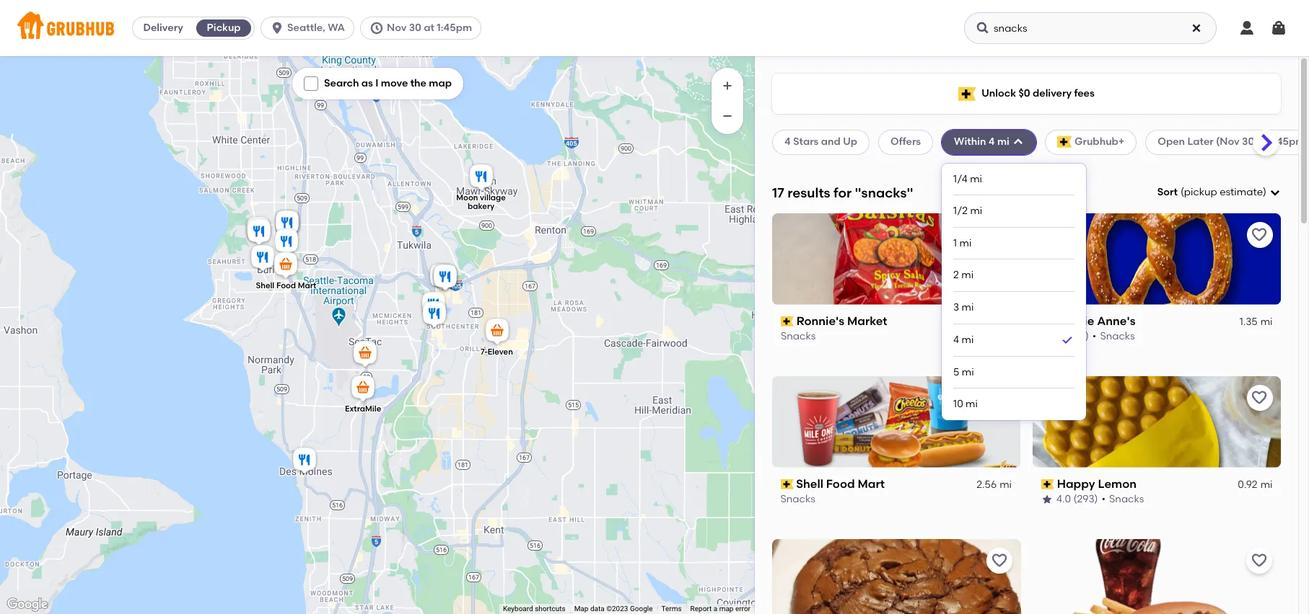 Task type: vqa. For each thing, say whether or not it's contained in the screenshot.
like
no



Task type: locate. For each thing, give the bounding box(es) containing it.
1 mi
[[954, 237, 972, 250]]

1 horizontal spatial •
[[1101, 494, 1105, 506]]

sea tac marathon image
[[351, 339, 380, 371]]

svg image
[[1270, 19, 1288, 37], [270, 21, 284, 35], [976, 21, 990, 35], [1270, 187, 1281, 199]]

list box
[[954, 164, 1075, 421]]

save this restaurant image for auntie anne's
[[1251, 226, 1268, 244]]

0 horizontal spatial 4
[[785, 136, 791, 148]]

30
[[409, 22, 421, 34], [1242, 136, 1255, 148]]

unlock $0 delivery fees
[[982, 87, 1095, 99]]

30 right (nov
[[1242, 136, 1255, 148]]

pickup
[[207, 22, 241, 34]]

unlock
[[982, 87, 1016, 99]]

delivery
[[143, 22, 183, 34]]

mi right 1.35
[[1260, 316, 1273, 328]]

at left 1:45pm
[[424, 22, 434, 34]]

1/4 mi
[[954, 173, 982, 185]]

1:45pm
[[437, 22, 472, 34]]

save this restaurant image
[[991, 226, 1008, 244], [1251, 226, 1268, 244], [1251, 390, 1268, 407], [1251, 553, 1268, 570]]

mi for 4 mi
[[962, 334, 974, 346]]

mi
[[997, 136, 1010, 148], [970, 173, 982, 185], [970, 205, 983, 217], [960, 237, 972, 250], [962, 269, 974, 282], [962, 302, 974, 314], [1000, 316, 1012, 328], [1260, 316, 1273, 328], [962, 334, 974, 346], [962, 366, 974, 379], [966, 399, 978, 411], [1000, 479, 1012, 492], [1260, 479, 1273, 492]]

mart down pierro bakery icon
[[298, 281, 316, 291]]

move
[[381, 77, 408, 90]]

svg image
[[1239, 19, 1256, 37], [370, 21, 384, 35], [1191, 22, 1202, 34], [307, 79, 315, 88], [1013, 137, 1024, 148]]

0 vertical spatial map
[[429, 77, 452, 90]]

terms link
[[662, 606, 682, 614]]

within 4 mi
[[954, 136, 1010, 148]]

auntie
[[1057, 315, 1094, 328]]

moon
[[456, 193, 478, 203]]

pickup button
[[194, 17, 254, 40]]

marina market & deli image
[[290, 446, 319, 478]]

subscription pass image
[[1041, 317, 1054, 327], [781, 480, 794, 490], [1041, 480, 1054, 490]]

seattle, wa
[[287, 22, 345, 34]]

jamba image
[[427, 262, 456, 294]]

mi for 3 mi
[[962, 302, 974, 314]]

0 vertical spatial •
[[1092, 331, 1096, 343]]

10
[[954, 399, 963, 411]]

mi for 3.11 mi
[[1000, 316, 1012, 328]]

0 horizontal spatial at
[[424, 22, 434, 34]]

3.7 (31) • snacks
[[1056, 331, 1135, 343]]

0 horizontal spatial 30
[[409, 22, 421, 34]]

grubhub plus flag logo image
[[959, 87, 976, 101], [1057, 137, 1072, 148]]

report a map error
[[690, 606, 751, 614]]

mi inside option
[[962, 334, 974, 346]]

mi for 0.92 mi
[[1260, 479, 1273, 492]]

1 vertical spatial shell
[[797, 478, 824, 491]]

list box containing 1/4 mi
[[954, 164, 1075, 421]]

nov 30 at 1:45pm
[[387, 22, 472, 34]]

grubhub plus flag logo image left unlock
[[959, 87, 976, 101]]

mi for 5 mi
[[962, 366, 974, 379]]

plus icon image
[[720, 79, 735, 93]]

1 vertical spatial •
[[1101, 494, 1105, 506]]

shell inside the 'map' 'region'
[[256, 281, 274, 291]]

5
[[954, 366, 960, 379]]

0 horizontal spatial shell
[[256, 281, 274, 291]]

1 vertical spatial shell food mart
[[797, 478, 885, 491]]

mi up "5 mi"
[[962, 334, 974, 346]]

subscription pass image for auntie anne's
[[1041, 317, 1054, 327]]

and
[[821, 136, 841, 148]]

1/4
[[954, 173, 968, 185]]

•
[[1092, 331, 1096, 343], [1101, 494, 1105, 506]]

terms
[[662, 606, 682, 614]]

0 horizontal spatial mart
[[298, 281, 316, 291]]

save this restaurant button for happy lemon
[[1247, 385, 1273, 411]]

0.92
[[1238, 479, 1257, 492]]

0 vertical spatial grubhub plus flag logo image
[[959, 87, 976, 101]]

4.0
[[1056, 494, 1071, 506]]

1 horizontal spatial shell food mart
[[797, 478, 885, 491]]

shell food mart
[[256, 281, 316, 291], [797, 478, 885, 491]]

google image
[[4, 596, 51, 615]]

1 horizontal spatial 30
[[1242, 136, 1255, 148]]

7 eleven image
[[483, 317, 512, 349]]

offers
[[891, 136, 921, 148]]

• right (31)
[[1092, 331, 1096, 343]]

0 vertical spatial shell
[[256, 281, 274, 291]]

1 vertical spatial grubhub plus flag logo image
[[1057, 137, 1072, 148]]

0 horizontal spatial shell food mart
[[256, 281, 316, 291]]

0 horizontal spatial map
[[429, 77, 452, 90]]

mi for 2.56 mi
[[1000, 479, 1012, 492]]

None field
[[1158, 186, 1281, 200]]

7-eleven
[[481, 348, 513, 357]]

check icon image
[[1060, 333, 1075, 348]]

map right a
[[719, 606, 734, 614]]

(293)
[[1073, 494, 1098, 506]]

report a map error link
[[690, 606, 751, 614]]

map region
[[0, 0, 819, 615]]

error
[[735, 606, 751, 614]]

4 right within
[[989, 136, 995, 148]]

30 right nov
[[409, 22, 421, 34]]

1 horizontal spatial grubhub plus flag logo image
[[1057, 137, 1072, 148]]

4 down 3
[[954, 334, 959, 346]]

mi right 1/4
[[970, 173, 982, 185]]

0 horizontal spatial grubhub plus flag logo image
[[959, 87, 976, 101]]

report
[[690, 606, 712, 614]]

1 horizontal spatial shell
[[797, 478, 824, 491]]

happy lemon
[[1057, 478, 1136, 491]]

1/2 mi
[[954, 205, 983, 217]]

results
[[788, 184, 831, 201]]

4 left stars at top
[[785, 136, 791, 148]]

mi right 1/2
[[970, 205, 983, 217]]

4
[[785, 136, 791, 148], [989, 136, 995, 148], [954, 334, 959, 346]]

grubhub plus flag logo image left grubhub+
[[1057, 137, 1072, 148]]

0 vertical spatial mart
[[298, 281, 316, 291]]

0 vertical spatial food
[[276, 281, 296, 291]]

shell
[[256, 281, 274, 291], [797, 478, 824, 491]]

4 stars and up
[[785, 136, 858, 148]]

happy lemon image
[[419, 290, 448, 322]]

map
[[574, 606, 589, 614]]

0 horizontal spatial food
[[276, 281, 296, 291]]

1 horizontal spatial 4
[[954, 334, 959, 346]]

moon village bakery image
[[467, 162, 496, 194]]

open later (nov 30 at 1:45pm)
[[1158, 136, 1309, 148]]

mi for 1 mi
[[960, 237, 972, 250]]

4.0 (293)
[[1056, 494, 1098, 506]]

sort
[[1158, 186, 1178, 199]]

(
[[1181, 186, 1184, 199]]

1 vertical spatial mart
[[858, 478, 885, 491]]

• down happy lemon
[[1101, 494, 1105, 506]]

search
[[324, 77, 359, 90]]

1 horizontal spatial map
[[719, 606, 734, 614]]

0 vertical spatial 30
[[409, 22, 421, 34]]

mi right the 2.56
[[1000, 479, 1012, 492]]

lemon
[[1098, 478, 1136, 491]]

mart inside the 'map' 'region'
[[298, 281, 316, 291]]

mi right 3.11
[[1000, 316, 1012, 328]]

at left 1:45pm)
[[1257, 136, 1268, 148]]

4 for 4 stars and up
[[785, 136, 791, 148]]

2.56
[[977, 479, 997, 492]]

auntie anne's logo image
[[1033, 213, 1281, 305]]

1 horizontal spatial at
[[1257, 136, 1268, 148]]

auntie anne's image
[[431, 263, 460, 294]]

mi right 2
[[962, 269, 974, 282]]

0 vertical spatial at
[[424, 22, 434, 34]]

mart
[[298, 281, 316, 291], [858, 478, 885, 491]]

mi right 1
[[960, 237, 972, 250]]

happy
[[1057, 478, 1095, 491]]

snacks
[[781, 331, 816, 343], [1100, 331, 1135, 343], [781, 494, 816, 506], [1109, 494, 1144, 506]]

dairy queen image
[[244, 215, 273, 247]]

mi right 10
[[966, 399, 978, 411]]

mart down shell food mart logo
[[858, 478, 885, 491]]

keyboard shortcuts
[[503, 606, 566, 614]]

1 horizontal spatial food
[[827, 478, 855, 491]]

mi right 3
[[962, 302, 974, 314]]

mi right "5"
[[962, 366, 974, 379]]

5 mi
[[954, 366, 974, 379]]

seattle,
[[287, 22, 325, 34]]

1
[[954, 237, 957, 250]]

extramile
[[345, 405, 381, 414]]

2.56 mi
[[977, 479, 1012, 492]]

svg image inside seattle, wa button
[[270, 21, 284, 35]]

4 inside option
[[954, 334, 959, 346]]

map right the at top left
[[429, 77, 452, 90]]

pierro bakery image
[[272, 227, 301, 259]]

"snacks"
[[855, 184, 914, 201]]

mi right 0.92
[[1260, 479, 1273, 492]]

none field containing sort
[[1158, 186, 1281, 200]]

subscription pass image for happy lemon
[[1041, 480, 1054, 490]]

(nov
[[1216, 136, 1240, 148]]

1/2
[[954, 205, 968, 217]]

main navigation navigation
[[0, 0, 1309, 56]]

for
[[834, 184, 852, 201]]

0 vertical spatial shell food mart
[[256, 281, 316, 291]]

grubhub+
[[1075, 136, 1125, 148]]

save this restaurant button
[[986, 222, 1012, 248], [1247, 222, 1273, 248], [1247, 385, 1273, 411], [986, 548, 1012, 574], [1247, 548, 1273, 574]]



Task type: describe. For each thing, give the bounding box(es) containing it.
sort ( pickup estimate )
[[1158, 186, 1267, 199]]

happy lemon logo image
[[1033, 377, 1281, 468]]

food inside the 'map' 'region'
[[276, 281, 296, 291]]

auntie anne's
[[1057, 315, 1135, 328]]

ronnie's market logo image
[[772, 213, 1021, 305]]

)
[[1263, 186, 1267, 199]]

save this restaurant button for ronnie's market
[[986, 222, 1012, 248]]

the
[[410, 77, 427, 90]]

google
[[630, 606, 653, 614]]

2 horizontal spatial 4
[[989, 136, 995, 148]]

1.35 mi
[[1239, 316, 1273, 328]]

mi right within
[[997, 136, 1010, 148]]

ronnie's
[[797, 315, 845, 328]]

svg image inside nov 30 at 1:45pm button
[[370, 21, 384, 35]]

10 mi
[[954, 399, 978, 411]]

up
[[843, 136, 858, 148]]

a
[[714, 606, 718, 614]]

0.92 mi
[[1238, 479, 1273, 492]]

(31)
[[1072, 331, 1089, 343]]

subscription pass image for shell food mart
[[781, 480, 794, 490]]

mi for 2 mi
[[962, 269, 974, 282]]

moon village bakery
[[456, 193, 506, 211]]

tacos el hass image
[[245, 217, 274, 249]]

grubhub plus flag logo image for unlock $0 delivery fees
[[959, 87, 976, 101]]

7-
[[481, 348, 488, 357]]

dairy queen logo image
[[1033, 540, 1281, 615]]

wa
[[328, 22, 345, 34]]

1:45pm)
[[1270, 136, 1309, 148]]

seattle, wa button
[[261, 17, 360, 40]]

later
[[1188, 136, 1214, 148]]

17 results for "snacks"
[[772, 184, 914, 201]]

1 vertical spatial 30
[[1242, 136, 1255, 148]]

moon village bakery logo image
[[772, 540, 1021, 615]]

village
[[480, 193, 506, 203]]

save this restaurant image for happy lemon
[[1251, 390, 1268, 407]]

save this restaurant image for ronnie's market
[[991, 226, 1008, 244]]

bakery
[[468, 202, 495, 211]]

map data ©2023 google
[[574, 606, 653, 614]]

mawadda cafe image
[[273, 209, 302, 240]]

data
[[590, 606, 605, 614]]

1 vertical spatial at
[[1257, 136, 1268, 148]]

mi for 1/2 mi
[[970, 205, 983, 217]]

nov
[[387, 22, 407, 34]]

market
[[847, 315, 888, 328]]

nov 30 at 1:45pm button
[[360, 17, 487, 40]]

keyboard shortcuts button
[[503, 605, 566, 615]]

antojitos michalisco 1st ave image
[[273, 209, 302, 240]]

3 mi
[[954, 302, 974, 314]]

4 mi
[[954, 334, 974, 346]]

anne's
[[1097, 315, 1135, 328]]

shell food mart logo image
[[772, 377, 1021, 468]]

2
[[954, 269, 959, 282]]

within
[[954, 136, 986, 148]]

search as i move the map
[[324, 77, 452, 90]]

delivery
[[1033, 87, 1072, 99]]

mi for 1/4 mi
[[970, 173, 982, 185]]

star icon image
[[1041, 495, 1053, 506]]

$0
[[1019, 87, 1030, 99]]

keyboard
[[503, 606, 533, 614]]

1.35
[[1239, 316, 1257, 328]]

4 for 4 mi
[[954, 334, 959, 346]]

grubhub plus flag logo image for grubhub+
[[1057, 137, 1072, 148]]

0 horizontal spatial •
[[1092, 331, 1096, 343]]

minus icon image
[[720, 109, 735, 123]]

fees
[[1074, 87, 1095, 99]]

3.7
[[1056, 331, 1070, 343]]

1 vertical spatial map
[[719, 606, 734, 614]]

subscription pass image
[[781, 317, 794, 327]]

save this restaurant image
[[991, 553, 1008, 570]]

stars
[[793, 136, 819, 148]]

royce' washington - westfield southcenter mall image
[[431, 263, 460, 294]]

mi for 10 mi
[[966, 399, 978, 411]]

2 mi
[[954, 269, 974, 282]]

ronnie's market
[[797, 315, 888, 328]]

pickup
[[1184, 186, 1218, 199]]

i
[[376, 77, 379, 90]]

at inside nov 30 at 1:45pm button
[[424, 22, 434, 34]]

delivery button
[[133, 17, 194, 40]]

nothing bundt cakes image
[[420, 300, 449, 331]]

1 horizontal spatial mart
[[858, 478, 885, 491]]

3.11
[[982, 316, 997, 328]]

shortcuts
[[535, 606, 566, 614]]

mi for 1.35 mi
[[1260, 316, 1273, 328]]

3
[[954, 302, 959, 314]]

estimate
[[1220, 186, 1263, 199]]

shell food mart inside the 'map' 'region'
[[256, 281, 316, 291]]

3.11 mi
[[982, 316, 1012, 328]]

1 vertical spatial food
[[827, 478, 855, 491]]

extramile image
[[349, 374, 377, 406]]

shell food mart image
[[271, 250, 300, 282]]

save this restaurant button for auntie anne's
[[1247, 222, 1273, 248]]

as
[[361, 77, 373, 90]]

Search for food, convenience, alcohol... search field
[[964, 12, 1217, 44]]

30 inside button
[[409, 22, 421, 34]]

eleven
[[488, 348, 513, 357]]

open
[[1158, 136, 1185, 148]]

4 mi option
[[954, 324, 1075, 357]]

ronnie's market image
[[248, 243, 277, 275]]



